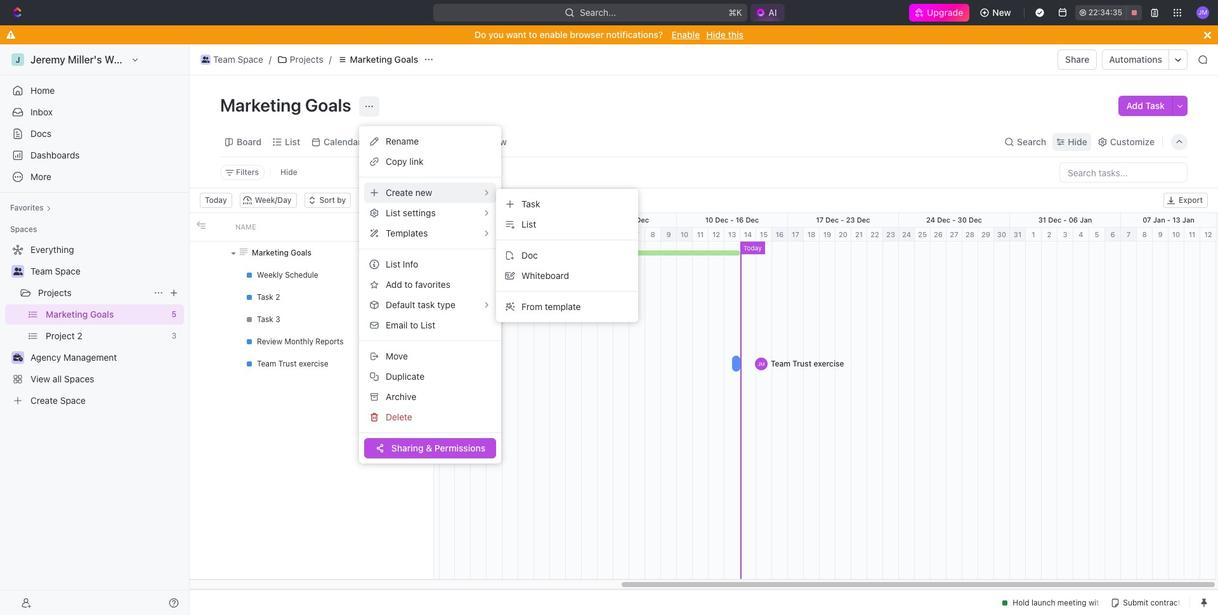 Task type: locate. For each thing, give the bounding box(es) containing it.
1 horizontal spatial 9
[[1159, 230, 1163, 239]]

0 horizontal spatial 2
[[276, 292, 280, 302]]

1 11 from the left
[[697, 230, 704, 239]]

13 down export button
[[1173, 216, 1181, 224]]

tree inside 'sidebar' navigation
[[5, 240, 184, 411]]

list up hide button
[[285, 136, 300, 147]]

15
[[760, 230, 768, 239]]

1 11 element from the left
[[693, 228, 709, 242]]

1 column header from the left
[[190, 213, 209, 241]]

1 29 element from the left
[[503, 228, 519, 242]]

1 horizontal spatial 26
[[934, 230, 943, 239]]

to right the "email"
[[410, 320, 419, 331]]

0 horizontal spatial 7
[[635, 230, 639, 239]]

1 vertical spatial 23
[[887, 230, 896, 239]]

2 - from the left
[[509, 216, 512, 224]]

22:34:35 button
[[1076, 5, 1143, 20]]

0 horizontal spatial team space link
[[30, 262, 182, 282]]

share button
[[1058, 50, 1098, 70]]

/
[[269, 54, 272, 65], [329, 54, 332, 65]]

1 vertical spatial 25
[[919, 230, 927, 239]]

1 27 from the left
[[474, 230, 483, 239]]

10 element left 13 element
[[677, 228, 693, 242]]

17 right 16 element in the top right of the page
[[792, 230, 800, 239]]

in progress 
 
 
 
 
 review monthly reports cell
[[228, 331, 393, 353]]

26
[[483, 216, 492, 224], [934, 230, 943, 239]]

1 dec from the left
[[525, 216, 538, 224]]

2 29 element from the left
[[979, 228, 995, 242]]

copy
[[386, 156, 407, 167]]

27 for 2nd 27 element from the left
[[951, 230, 959, 239]]

8 right the 6 element at right
[[651, 230, 656, 239]]

0 horizontal spatial 28 element
[[487, 228, 503, 242]]

trust down monthly
[[279, 359, 297, 369]]

2 inside cell
[[276, 292, 280, 302]]

export button
[[1164, 193, 1209, 208]]

1 vertical spatial task
[[522, 199, 541, 209]]

1 horizontal spatial 12
[[1205, 230, 1213, 239]]

17 dec - 23 dec element
[[788, 213, 900, 227]]

09
[[625, 216, 634, 224]]

19 for 19 nov - 25 nov
[[372, 216, 380, 224]]

add down list info
[[386, 279, 402, 290]]

dec inside 26 nov - 02 dec element
[[525, 216, 538, 224]]

1 / from the left
[[269, 54, 272, 65]]

30 element
[[519, 228, 535, 242], [995, 228, 1011, 242]]

4 - from the left
[[731, 216, 734, 224]]

2 vertical spatial marketing goals
[[252, 248, 312, 257]]

27 element
[[471, 228, 487, 242], [947, 228, 963, 242]]

2 horizontal spatial task
[[1146, 100, 1166, 111]]

jan right the '06'
[[1081, 216, 1093, 224]]

sidebar navigation
[[0, 44, 190, 616]]

22 element
[[868, 228, 884, 242]]

17
[[817, 216, 824, 224], [792, 230, 800, 239]]

2 vertical spatial to
[[410, 320, 419, 331]]

0 vertical spatial marketing
[[350, 54, 392, 65]]

task inside button
[[522, 199, 541, 209]]

12 element
[[709, 228, 725, 242], [1201, 228, 1218, 242]]

0 vertical spatial 31
[[1039, 216, 1047, 224]]

0 horizontal spatial 24 element
[[424, 228, 440, 242]]

31 left the 1
[[1014, 230, 1022, 239]]

2 / from the left
[[329, 54, 332, 65]]

2 26 element from the left
[[931, 228, 947, 242]]

jan down export button
[[1183, 216, 1195, 224]]

0 horizontal spatial 10 element
[[677, 228, 693, 242]]

spaces
[[10, 225, 37, 234]]

1 horizontal spatial hide
[[707, 29, 726, 40]]

31 for 31 dec - 06 jan
[[1039, 216, 1047, 224]]

jan right 07
[[1154, 216, 1166, 224]]

template
[[545, 302, 581, 312]]

2 column header from the left
[[209, 213, 228, 241]]

nov left 02
[[493, 216, 507, 224]]

31 for 31
[[1014, 230, 1022, 239]]

29 element left 31 element
[[979, 228, 995, 242]]

25 inside 19 nov - 25 nov element
[[403, 216, 412, 224]]

1 vertical spatial 26
[[934, 230, 943, 239]]

1 24 element from the left
[[424, 228, 440, 242]]

search
[[1018, 136, 1047, 147]]

hide button
[[1053, 133, 1092, 151]]

 image down today button
[[196, 221, 205, 230]]

2 27 element from the left
[[947, 228, 963, 242]]

1 28 from the left
[[490, 230, 499, 239]]

archive
[[386, 392, 417, 402]]

you
[[489, 29, 504, 40]]

12 element down export
[[1201, 228, 1218, 242]]

0 horizontal spatial team space
[[30, 266, 81, 277]]

task down ‎task
[[257, 315, 273, 324]]

11 element left 13 element
[[693, 228, 709, 242]]

1 nov from the left
[[382, 216, 396, 224]]

12 element down 10 dec - 16 dec on the right of page
[[709, 228, 725, 242]]

copy link link
[[364, 152, 496, 172]]

10 for first 10 element from the left
[[681, 230, 689, 239]]

tree containing team space
[[5, 240, 184, 411]]

browser
[[570, 29, 604, 40]]

1 horizontal spatial 7
[[1127, 230, 1131, 239]]

0 horizontal spatial 10
[[681, 230, 689, 239]]

0 horizontal spatial  image
[[196, 221, 205, 230]]

10 for 10 dec - 16 dec
[[706, 216, 714, 224]]

1 horizontal spatial 28
[[966, 230, 975, 239]]

31 left the '06'
[[1039, 216, 1047, 224]]

0 vertical spatial 19
[[372, 216, 380, 224]]

0 vertical spatial today
[[205, 196, 227, 205]]

1 - from the left
[[398, 216, 401, 224]]

14 element
[[741, 228, 757, 242]]

today
[[205, 196, 227, 205], [744, 244, 762, 252]]

0 horizontal spatial 12 element
[[709, 228, 725, 242]]

0 horizontal spatial 25
[[403, 216, 412, 224]]

7 dec from the left
[[857, 216, 871, 224]]

hide right "search" in the right top of the page
[[1069, 136, 1088, 147]]

marketing goals
[[350, 54, 418, 65], [220, 95, 355, 116], [252, 248, 312, 257]]

1 jan from the left
[[1081, 216, 1093, 224]]

7 - from the left
[[1064, 216, 1068, 224]]

5 - from the left
[[841, 216, 845, 224]]

16 right the 15 "element"
[[776, 230, 784, 239]]

team space inside 'sidebar' navigation
[[30, 266, 81, 277]]

3 down 31 dec - 06 jan element
[[1064, 230, 1068, 239]]

inbox
[[30, 107, 53, 117]]

0 horizontal spatial space
[[55, 266, 81, 277]]

2 right ‎task
[[276, 292, 280, 302]]

task 3
[[257, 315, 280, 324]]

1 vertical spatial 13
[[729, 230, 737, 239]]

2 12 from the left
[[1205, 230, 1213, 239]]

trust inside in progress 
 
 
 
 
 team trust exercise cell
[[279, 359, 297, 369]]

projects link
[[274, 52, 327, 67], [38, 283, 149, 303]]

1 horizontal spatial 27
[[951, 230, 959, 239]]

1 horizontal spatial 19
[[824, 230, 832, 239]]

team space link inside 'tree'
[[30, 262, 182, 282]]

marketing goals link
[[334, 52, 422, 67]]

hide left this
[[707, 29, 726, 40]]

add up the customize
[[1127, 100, 1144, 111]]

task inside cell
[[257, 315, 273, 324]]

task for task
[[522, 199, 541, 209]]

17 inside 17 element
[[792, 230, 800, 239]]

0 vertical spatial 13
[[1173, 216, 1181, 224]]

 image
[[196, 221, 205, 230], [418, 223, 427, 232]]

7 right 6
[[1127, 230, 1131, 239]]

dashboards
[[30, 150, 80, 161]]

to for list
[[410, 320, 419, 331]]

19
[[372, 216, 380, 224], [824, 230, 832, 239]]

3 up "review"
[[276, 315, 280, 324]]

10 element
[[677, 228, 693, 242], [1169, 228, 1185, 242]]

0 vertical spatial projects
[[290, 54, 324, 65]]

1 horizontal spatial 10
[[706, 216, 714, 224]]

25 down create new
[[403, 216, 412, 224]]

2 vertical spatial marketing
[[252, 248, 289, 257]]

28 element down '24 dec - 30 dec' element
[[963, 228, 979, 242]]

task inside 'button'
[[1146, 100, 1166, 111]]

weekly schedule row
[[190, 264, 434, 286]]

customize
[[1111, 136, 1155, 147]]

from template
[[522, 302, 581, 312]]

0 horizontal spatial 27 element
[[471, 228, 487, 242]]

7 right the 6 element at right
[[635, 230, 639, 239]]

2 11 from the left
[[1189, 230, 1196, 239]]

user group image
[[202, 57, 210, 63], [13, 268, 23, 276]]

add task
[[1127, 100, 1166, 111]]

nov down create at left
[[382, 216, 396, 224]]

team
[[213, 54, 235, 65], [30, 266, 53, 277], [257, 359, 276, 369], [771, 359, 791, 369]]

2 25 element from the left
[[915, 228, 931, 242]]

0 vertical spatial add
[[1127, 100, 1144, 111]]

24 element right 22 element
[[900, 228, 915, 242]]

list info link
[[364, 255, 496, 275]]

row group
[[190, 242, 434, 580]]

0 horizontal spatial 8
[[651, 230, 656, 239]]

1 horizontal spatial user group image
[[202, 57, 210, 63]]

26 element
[[455, 228, 471, 242], [931, 228, 947, 242]]

0 vertical spatial 17
[[817, 216, 824, 224]]

1 28 element from the left
[[487, 228, 503, 242]]

25 element
[[440, 228, 455, 242], [915, 228, 931, 242]]

row group containing marketing goals
[[190, 242, 434, 580]]

0 horizontal spatial 12
[[713, 230, 721, 239]]

26 element up list info link
[[455, 228, 471, 242]]

hide down "list" link
[[281, 168, 298, 177]]

23 up 20
[[847, 216, 856, 224]]

6 dec from the left
[[826, 216, 839, 224]]

19 inside 'element'
[[824, 230, 832, 239]]

nov down 'new'
[[414, 216, 427, 224]]

new
[[993, 7, 1012, 18]]

task
[[1146, 100, 1166, 111], [522, 199, 541, 209], [257, 315, 273, 324]]

1 vertical spatial 16
[[776, 230, 784, 239]]

1 horizontal spatial 31
[[1039, 216, 1047, 224]]

0 horizontal spatial 31
[[1014, 230, 1022, 239]]

1 7 from the left
[[635, 230, 639, 239]]

25 element up list info link
[[440, 228, 455, 242]]

1 vertical spatial team space
[[30, 266, 81, 277]]

9 dec from the left
[[969, 216, 983, 224]]

sharing & permissions link
[[364, 439, 496, 459]]

5 dec from the left
[[746, 216, 759, 224]]

18
[[808, 230, 816, 239]]

1 horizontal spatial 25 element
[[915, 228, 931, 242]]

22
[[871, 230, 880, 239]]

0 vertical spatial space
[[238, 54, 263, 65]]

upgrade
[[928, 7, 964, 18]]

marketing
[[350, 54, 392, 65], [220, 95, 301, 116], [252, 248, 289, 257]]

1 horizontal spatial 29
[[982, 230, 991, 239]]

4 element
[[582, 228, 598, 242]]

26 down 24 dec - 30 dec
[[934, 230, 943, 239]]

1 exercise from the left
[[299, 359, 329, 369]]

1 vertical spatial projects
[[38, 288, 72, 298]]

task up 02
[[522, 199, 541, 209]]

11 element
[[693, 228, 709, 242], [1185, 228, 1201, 242]]

team inside 'tree'
[[30, 266, 53, 277]]

13 element
[[725, 228, 741, 242]]

31 dec - 06 jan
[[1039, 216, 1093, 224]]

dec
[[525, 216, 538, 224], [605, 216, 618, 224], [636, 216, 650, 224], [716, 216, 729, 224], [746, 216, 759, 224], [826, 216, 839, 224], [857, 216, 871, 224], [938, 216, 951, 224], [969, 216, 983, 224], [1049, 216, 1062, 224]]

12
[[713, 230, 721, 239], [1205, 230, 1213, 239]]

1 vertical spatial 31
[[1014, 230, 1022, 239]]

1 12 from the left
[[713, 230, 721, 239]]

0 horizontal spatial 13
[[729, 230, 737, 239]]

review
[[257, 337, 283, 346]]

0 vertical spatial projects link
[[274, 52, 327, 67]]

add for add task
[[1127, 100, 1144, 111]]

1 horizontal spatial 10 element
[[1169, 228, 1185, 242]]

28 element down 26 nov - 02 dec
[[487, 228, 503, 242]]

1 vertical spatial 30
[[998, 230, 1007, 239]]

tree grid containing marketing goals
[[190, 213, 434, 580]]

21
[[856, 230, 863, 239]]

 image down 'new'
[[418, 223, 427, 232]]

4 dec from the left
[[716, 216, 729, 224]]

24 dec - 30 dec element
[[900, 213, 1011, 227]]

1 vertical spatial goals
[[305, 95, 351, 116]]

16
[[736, 216, 744, 224], [776, 230, 784, 239]]

name
[[236, 223, 256, 231]]

28 element
[[487, 228, 503, 242], [963, 228, 979, 242]]

2 right the 1
[[1048, 230, 1052, 239]]

8 down 07
[[1143, 230, 1148, 239]]

inbox link
[[5, 102, 184, 123]]

favorites
[[415, 279, 451, 290]]

0 horizontal spatial 19
[[372, 216, 380, 224]]

8 - from the left
[[1168, 216, 1171, 224]]

1 element
[[535, 228, 550, 242]]

projects inside 'tree'
[[38, 288, 72, 298]]

17 inside 17 dec - 23 dec element
[[817, 216, 824, 224]]

duplicate
[[386, 371, 425, 382]]

2 vertical spatial task
[[257, 315, 273, 324]]

23 element
[[884, 228, 900, 242]]

review monthly reports row
[[190, 331, 434, 353]]

28 down '24 dec - 30 dec' element
[[966, 230, 975, 239]]

0 horizontal spatial jan
[[1081, 216, 1093, 224]]

1 vertical spatial add
[[386, 279, 402, 290]]

schedule
[[285, 270, 319, 280]]

team space link
[[197, 52, 267, 67], [30, 262, 182, 282]]

to down info
[[405, 279, 413, 290]]

column header
[[190, 213, 209, 241], [209, 213, 228, 241], [393, 213, 412, 241], [412, 213, 434, 241]]

task up the customize
[[1146, 100, 1166, 111]]

3 nov from the left
[[493, 216, 507, 224]]

jan
[[1081, 216, 1093, 224], [1154, 216, 1166, 224], [1183, 216, 1195, 224]]

10 dec - 16 dec element
[[677, 213, 788, 227]]

20 element
[[836, 228, 852, 242]]

0 vertical spatial 25
[[403, 216, 412, 224]]

25 element right the 23 element
[[915, 228, 931, 242]]

0 vertical spatial task
[[1146, 100, 1166, 111]]

6 - from the left
[[953, 216, 956, 224]]

0 horizontal spatial 23
[[847, 216, 856, 224]]

27 down '24 dec - 30 dec' element
[[951, 230, 959, 239]]

16 up 13 element
[[736, 216, 744, 224]]

3 - from the left
[[620, 216, 623, 224]]

1 9 from the left
[[667, 230, 671, 239]]

2 jan from the left
[[1154, 216, 1166, 224]]

search button
[[1001, 133, 1051, 151]]

28 down 26 nov - 02 dec
[[490, 230, 499, 239]]

14
[[744, 230, 753, 239]]

23 right 22 element
[[887, 230, 896, 239]]

12 down export button
[[1205, 230, 1213, 239]]

in progress 
 
 
 
 
 ‎task 2 cell
[[228, 286, 393, 309]]

trust
[[279, 359, 297, 369], [793, 359, 812, 369]]

1 horizontal spatial 30 element
[[995, 228, 1011, 242]]

27 element down 26 nov - 02 dec
[[471, 228, 487, 242]]

11 left 13 element
[[697, 230, 704, 239]]

17 dec - 23 dec
[[817, 216, 871, 224]]

2 30 element from the left
[[995, 228, 1011, 242]]

tree grid
[[190, 213, 434, 580]]

03 dec - 09 dec
[[593, 216, 650, 224]]

1 horizontal spatial 29 element
[[979, 228, 995, 242]]

0 horizontal spatial 30
[[958, 216, 967, 224]]

9 down 07 jan - 13 jan element
[[1159, 230, 1163, 239]]

from
[[522, 302, 543, 312]]

0 horizontal spatial 29 element
[[503, 228, 519, 242]]

2 element
[[550, 228, 566, 242]]

11 element down 07 jan - 13 jan element
[[1185, 228, 1201, 242]]

nov for 26
[[493, 216, 507, 224]]

30 element down 02
[[519, 228, 535, 242]]

2 horizontal spatial hide
[[1069, 136, 1088, 147]]

10 element down 07 jan - 13 jan element
[[1169, 228, 1185, 242]]

1 vertical spatial user group image
[[13, 268, 23, 276]]

16 inside 16 element
[[776, 230, 784, 239]]

list left 2 element
[[522, 219, 537, 230]]

1 25 element from the left
[[440, 228, 455, 242]]

1 horizontal spatial 27 element
[[947, 228, 963, 242]]

29 element
[[503, 228, 519, 242], [979, 228, 995, 242]]

28
[[490, 230, 499, 239], [966, 230, 975, 239]]

0 horizontal spatial 11
[[697, 230, 704, 239]]

3 inside cell
[[276, 315, 280, 324]]

nov
[[382, 216, 396, 224], [414, 216, 427, 224], [493, 216, 507, 224]]

trust right jm
[[793, 359, 812, 369]]

26 nov - 02 dec element
[[455, 213, 566, 227]]

9 right the 6 element at right
[[667, 230, 671, 239]]

27
[[474, 230, 483, 239], [951, 230, 959, 239]]

19 nov - 25 nov element
[[345, 213, 455, 227]]

3 jan from the left
[[1183, 216, 1195, 224]]

18 element
[[804, 228, 820, 242]]

to right "want"
[[529, 29, 538, 40]]

25 right the 23 element
[[919, 230, 927, 239]]

reports
[[316, 337, 344, 346]]

31 element
[[1011, 228, 1027, 242]]

add
[[1127, 100, 1144, 111], [386, 279, 402, 290]]

2 vertical spatial goals
[[291, 248, 312, 257]]

27 down 26 nov - 02 dec
[[474, 230, 483, 239]]

19 element
[[820, 228, 836, 242]]

1 trust from the left
[[279, 359, 297, 369]]

29 left 31 element
[[982, 230, 991, 239]]

13 down 10 dec - 16 dec element on the right of the page
[[729, 230, 737, 239]]

11 down 07 jan - 13 jan element
[[1189, 230, 1196, 239]]

2
[[1048, 230, 1052, 239], [276, 292, 280, 302]]

nov inside 26 nov - 02 dec element
[[493, 216, 507, 224]]

0 horizontal spatial 9
[[667, 230, 671, 239]]

24 element up list info link
[[424, 228, 440, 242]]

19 nov - 25 nov
[[372, 216, 427, 224]]

2 28 from the left
[[966, 230, 975, 239]]

11
[[697, 230, 704, 239], [1189, 230, 1196, 239]]

26 left 02
[[483, 216, 492, 224]]

0 horizontal spatial 28
[[490, 230, 499, 239]]

6 element
[[614, 228, 630, 242]]

list left info
[[386, 259, 401, 270]]

0 horizontal spatial user group image
[[13, 268, 23, 276]]

0 horizontal spatial 24
[[427, 230, 436, 239]]

12 left 13 element
[[713, 230, 721, 239]]

0 vertical spatial 26
[[483, 216, 492, 224]]

&
[[426, 443, 433, 454]]

2 horizontal spatial jan
[[1183, 216, 1195, 224]]

permissions
[[435, 443, 486, 454]]

docs
[[30, 128, 51, 139]]

add inside 'button'
[[1127, 100, 1144, 111]]

10 dec from the left
[[1049, 216, 1062, 224]]

2 dec from the left
[[605, 216, 618, 224]]

exercise
[[299, 359, 329, 369], [814, 359, 845, 369]]

1 10 element from the left
[[677, 228, 693, 242]]

30 element left the 1
[[995, 228, 1011, 242]]

26 element down 24 dec - 30 dec
[[931, 228, 947, 242]]

1 horizontal spatial 17
[[817, 216, 824, 224]]

29 element down 26 nov - 02 dec element
[[503, 228, 519, 242]]

tree
[[5, 240, 184, 411]]

1 horizontal spatial exercise
[[814, 359, 845, 369]]

3
[[1064, 230, 1068, 239], [276, 315, 280, 324]]

0 horizontal spatial trust
[[279, 359, 297, 369]]

1 vertical spatial 2
[[276, 292, 280, 302]]

2 27 from the left
[[951, 230, 959, 239]]

1 horizontal spatial trust
[[793, 359, 812, 369]]

29 down 26 nov - 02 dec element
[[506, 230, 515, 239]]

17 up 19 'element'
[[817, 216, 824, 224]]

1 horizontal spatial 11
[[1189, 230, 1196, 239]]

24 element
[[424, 228, 440, 242], [900, 228, 915, 242]]

- for 02
[[509, 216, 512, 224]]

27 element down '24 dec - 30 dec' element
[[947, 228, 963, 242]]

goals
[[395, 54, 418, 65], [305, 95, 351, 116], [291, 248, 312, 257]]

favorites button
[[5, 201, 56, 216]]

2 12 element from the left
[[1201, 228, 1218, 242]]

list right the "email"
[[421, 320, 436, 331]]

28 for 1st 28 element from the left
[[490, 230, 499, 239]]

2 9 from the left
[[1159, 230, 1163, 239]]

1 horizontal spatial add
[[1127, 100, 1144, 111]]

1 horizontal spatial jan
[[1154, 216, 1166, 224]]

0 horizontal spatial projects link
[[38, 283, 149, 303]]



Task type: describe. For each thing, give the bounding box(es) containing it.
21 element
[[852, 228, 868, 242]]

16 inside 10 dec - 16 dec element
[[736, 216, 744, 224]]

2 exercise from the left
[[814, 359, 845, 369]]

1 vertical spatial today
[[744, 244, 762, 252]]

1 26 element from the left
[[455, 228, 471, 242]]

marketing goals - 0.00% row
[[190, 242, 434, 264]]

jan for 06
[[1081, 216, 1093, 224]]

doc button
[[502, 246, 634, 266]]

docs link
[[5, 124, 184, 144]]

1
[[1032, 230, 1036, 239]]

jm
[[758, 361, 766, 367]]

goals inside "cell"
[[291, 248, 312, 257]]

home
[[30, 85, 55, 96]]

2 29 from the left
[[982, 230, 991, 239]]

automations
[[1110, 54, 1163, 65]]

- for 06
[[1064, 216, 1068, 224]]

- for 30
[[953, 216, 956, 224]]

weekly
[[257, 270, 283, 280]]

07
[[1143, 216, 1152, 224]]

list inside button
[[522, 219, 537, 230]]

rename
[[386, 136, 419, 147]]

19 for 19
[[824, 230, 832, 239]]

add for add to favorites
[[386, 279, 402, 290]]

- for 13
[[1168, 216, 1171, 224]]

jan for 13
[[1183, 216, 1195, 224]]

hide inside dropdown button
[[1069, 136, 1088, 147]]

marketing inside "cell"
[[252, 248, 289, 257]]

duplicate link
[[364, 367, 496, 387]]

create new link
[[364, 183, 496, 203]]

archive link
[[364, 387, 496, 408]]

home link
[[5, 81, 184, 101]]

to for favorites
[[405, 279, 413, 290]]

list info
[[386, 259, 419, 270]]

2 8 from the left
[[1143, 230, 1148, 239]]

3 column header from the left
[[393, 213, 412, 241]]

space inside 'sidebar' navigation
[[55, 266, 81, 277]]

4
[[1079, 230, 1084, 239]]

- for 16
[[731, 216, 734, 224]]

20
[[839, 230, 848, 239]]

dec inside 31 dec - 06 jan element
[[1049, 216, 1062, 224]]

25 element containing 25
[[915, 228, 931, 242]]

0 vertical spatial to
[[529, 29, 538, 40]]

delete
[[386, 412, 413, 423]]

enable
[[672, 29, 700, 40]]

new button
[[975, 3, 1019, 23]]

2 nov from the left
[[414, 216, 427, 224]]

list button
[[502, 215, 634, 235]]

team inside cell
[[257, 359, 276, 369]]

team trust exercise row
[[190, 353, 434, 375]]

from template button
[[502, 297, 634, 317]]

2 7 from the left
[[1127, 230, 1131, 239]]

3 element
[[566, 228, 582, 242]]

1 vertical spatial marketing
[[220, 95, 301, 116]]

1 horizontal spatial  image
[[418, 223, 427, 232]]

5
[[1095, 230, 1100, 239]]

17 for 17
[[792, 230, 800, 239]]

5 element
[[598, 228, 614, 242]]

favorites
[[10, 203, 44, 213]]

1 horizontal spatial 23
[[887, 230, 896, 239]]

07 jan - 13 jan element
[[1122, 213, 1218, 227]]

3 dec from the left
[[636, 216, 650, 224]]

create
[[386, 187, 413, 198]]

review monthly reports
[[257, 337, 344, 346]]

1 horizontal spatial team space
[[213, 54, 263, 65]]

6
[[1111, 230, 1116, 239]]

1 8 from the left
[[651, 230, 656, 239]]

15 element
[[757, 228, 773, 242]]

whiteboard
[[522, 270, 569, 281]]

move
[[386, 351, 408, 362]]

10 dec - 16 dec
[[706, 216, 759, 224]]

notifications?
[[607, 29, 663, 40]]

Search tasks... text field
[[1061, 163, 1188, 182]]

in progress 
 
 
 
 
 weekly schedule cell
[[228, 264, 393, 286]]

1 30 element from the left
[[519, 228, 535, 242]]

gantt
[[385, 136, 408, 147]]

‎task 2
[[257, 292, 280, 302]]

07 jan - 13 jan
[[1143, 216, 1195, 224]]

28 for first 28 element from the right
[[966, 230, 975, 239]]

- for 25
[[398, 216, 401, 224]]

add to favorites link
[[364, 275, 496, 295]]

26 element containing 26
[[931, 228, 947, 242]]

2 11 element from the left
[[1185, 228, 1201, 242]]

exercise inside cell
[[299, 359, 329, 369]]

- for 23
[[841, 216, 845, 224]]

30 element containing 30
[[995, 228, 1011, 242]]

today button
[[200, 193, 232, 208]]

sharing
[[392, 443, 424, 454]]

26 for 26 nov - 02 dec
[[483, 216, 492, 224]]

‎task 2 row
[[190, 286, 434, 309]]

0 vertical spatial goals
[[395, 54, 418, 65]]

marketing goals cell
[[228, 242, 393, 264]]

03
[[593, 216, 603, 224]]

0 vertical spatial team space link
[[197, 52, 267, 67]]

do you want to enable browser notifications? enable hide this
[[475, 29, 744, 40]]

calendar
[[324, 136, 362, 147]]

1 vertical spatial marketing goals
[[220, 95, 355, 116]]

board link
[[234, 133, 262, 151]]

‎task
[[257, 292, 273, 302]]

1 horizontal spatial 13
[[1173, 216, 1181, 224]]

1 29 from the left
[[506, 230, 515, 239]]

1 27 element from the left
[[471, 228, 487, 242]]

create new
[[386, 187, 433, 198]]

8 dec from the left
[[938, 216, 951, 224]]

user group image inside 'sidebar' navigation
[[13, 268, 23, 276]]

0 vertical spatial 23
[[847, 216, 856, 224]]

today inside button
[[205, 196, 227, 205]]

email to list
[[386, 320, 436, 331]]

2 28 element from the left
[[963, 228, 979, 242]]

03 dec - 09 dec element
[[566, 213, 677, 227]]

copy link
[[386, 156, 424, 167]]

1 vertical spatial projects link
[[38, 283, 149, 303]]

16 element
[[773, 228, 788, 242]]

hide button
[[276, 165, 303, 180]]

31 dec - 06 jan element
[[1011, 213, 1122, 227]]

email
[[386, 320, 408, 331]]

2 trust from the left
[[793, 359, 812, 369]]

new
[[416, 187, 433, 198]]

doc
[[522, 250, 538, 261]]

search...
[[580, 7, 617, 18]]

rename link
[[364, 131, 496, 152]]

2 10 element from the left
[[1169, 228, 1185, 242]]

upgrade link
[[910, 4, 970, 22]]

gantt link
[[383, 133, 408, 151]]

hide inside button
[[281, 168, 298, 177]]

26 for 26
[[934, 230, 943, 239]]

- for 09
[[620, 216, 623, 224]]

nov for 19
[[382, 216, 396, 224]]

monthly
[[285, 337, 314, 346]]

22:34:35
[[1089, 8, 1123, 17]]

name column header
[[228, 213, 393, 241]]

02
[[514, 216, 523, 224]]

team trust exercise
[[257, 359, 329, 369]]

2 24 element from the left
[[900, 228, 915, 242]]

info
[[403, 259, 419, 270]]

to do 
 
 
 
 
 task 3 cell
[[228, 309, 393, 331]]

add to favorites
[[386, 279, 451, 290]]

do
[[475, 29, 487, 40]]

customize button
[[1094, 133, 1159, 151]]

1 12 element from the left
[[709, 228, 725, 242]]

0 vertical spatial 2
[[1048, 230, 1052, 239]]

dashboards link
[[5, 145, 184, 166]]

0 vertical spatial marketing goals
[[350, 54, 418, 65]]

want
[[506, 29, 527, 40]]

sharing & permissions
[[392, 443, 486, 454]]

this
[[729, 29, 744, 40]]

name row
[[190, 213, 434, 242]]

4 column header from the left
[[412, 213, 434, 241]]

share
[[1066, 54, 1090, 65]]

in progress 
 
 
 
 
 team trust exercise cell
[[228, 353, 393, 375]]

marketing goals inside "cell"
[[252, 248, 312, 257]]

2 horizontal spatial 24
[[927, 216, 936, 224]]

calendar link
[[321, 133, 362, 151]]

27 for first 27 element from left
[[474, 230, 483, 239]]

move link
[[364, 347, 496, 367]]

17 element
[[788, 228, 804, 242]]

task for task 3
[[257, 315, 273, 324]]

create new button
[[364, 183, 496, 203]]

06
[[1069, 216, 1079, 224]]

task 3 row
[[190, 309, 434, 331]]

add task button
[[1120, 96, 1173, 116]]

task button
[[502, 194, 634, 215]]

26 nov - 02 dec
[[483, 216, 538, 224]]

10 for 2nd 10 element
[[1173, 230, 1181, 239]]

1 horizontal spatial 3
[[1064, 230, 1068, 239]]

enable
[[540, 29, 568, 40]]

weekly schedule
[[257, 270, 319, 280]]

17 for 17 dec - 23 dec
[[817, 216, 824, 224]]

1 horizontal spatial 24
[[903, 230, 912, 239]]



Task type: vqa. For each thing, say whether or not it's contained in the screenshot.
James Peterson's Workspace, , element
no



